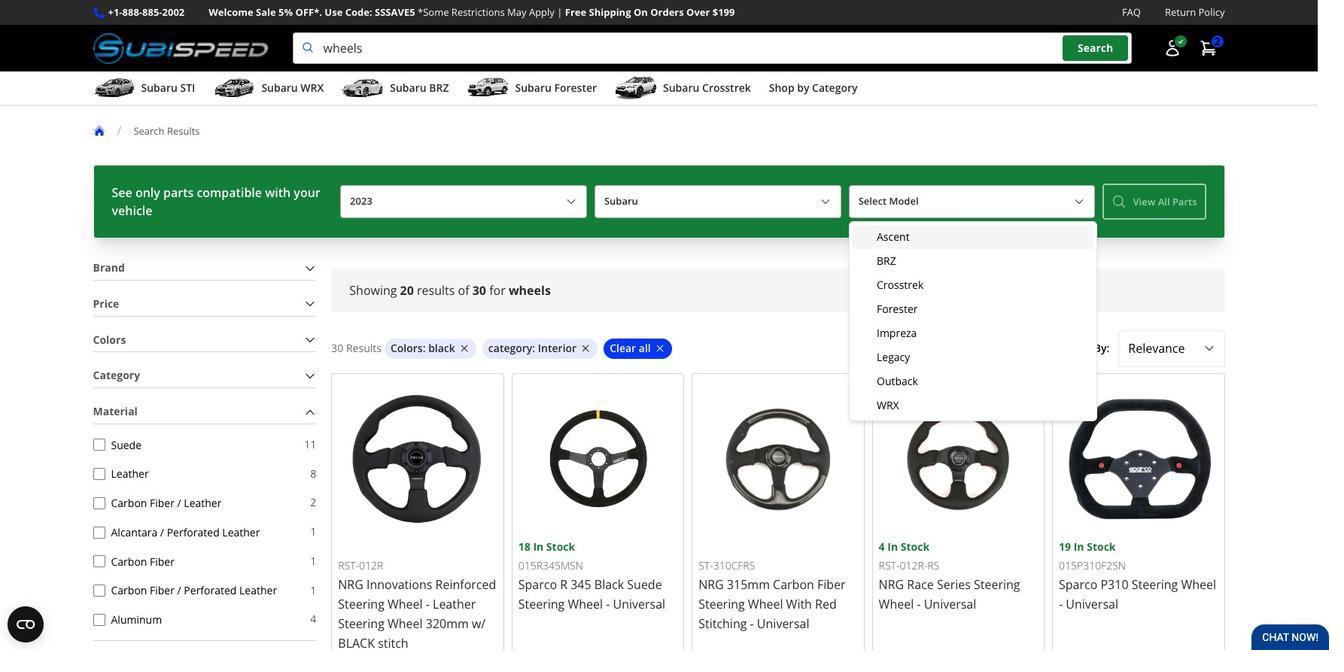 Task type: locate. For each thing, give the bounding box(es) containing it.
results for search results
[[167, 124, 200, 137]]

stock for rst-
[[901, 540, 930, 554]]

:
[[423, 341, 426, 355], [533, 341, 535, 355]]

compatible
[[197, 185, 262, 201]]

0 horizontal spatial search
[[134, 124, 165, 137]]

faq link
[[1122, 5, 1141, 20]]

30
[[473, 282, 486, 299], [331, 341, 344, 355]]

in right 4
[[888, 540, 898, 554]]

: for colors
[[423, 341, 426, 355]]

4 in stock rst-012r-rs
[[879, 540, 940, 573]]

wrx
[[877, 398, 899, 413]]

0 horizontal spatial results
[[167, 124, 200, 137]]

sale
[[256, 5, 276, 19]]

stock inside 18 in stock 015r345msn
[[546, 540, 575, 554]]

return policy
[[1165, 5, 1225, 19]]

1 vertical spatial 30
[[331, 341, 344, 355]]

stock up 015p310f2sn
[[1087, 540, 1116, 554]]

1 horizontal spatial 30
[[473, 282, 486, 299]]

with
[[265, 185, 291, 201]]

st-310cfrs
[[699, 559, 755, 573]]

1 : from the left
[[423, 341, 426, 355]]

3 in from the left
[[1074, 540, 1085, 554]]

stock inside 4 in stock rst-012r-rs
[[901, 540, 930, 554]]

20
[[400, 282, 414, 299]]

stock
[[546, 540, 575, 554], [901, 540, 930, 554], [1087, 540, 1116, 554]]

888-
[[122, 5, 142, 19]]

2 rst- from the left
[[879, 559, 900, 573]]

1 horizontal spatial in
[[888, 540, 898, 554]]

group containing ascent
[[853, 225, 1094, 418]]

0 horizontal spatial :
[[423, 341, 426, 355]]

search results link
[[134, 124, 212, 137]]

all
[[639, 341, 651, 355]]

search for search results
[[134, 124, 165, 137]]

of
[[458, 282, 469, 299]]

see
[[112, 185, 132, 201]]

1 horizontal spatial stock
[[901, 540, 930, 554]]

|
[[557, 5, 563, 19]]

stock up 015r345msn
[[546, 540, 575, 554]]

1 horizontal spatial rst-
[[879, 559, 900, 573]]

1 vertical spatial results
[[346, 341, 382, 355]]

stock inside 19 in stock 015p310f2sn
[[1087, 540, 1116, 554]]

012r-
[[900, 559, 928, 573]]

in right 19
[[1074, 540, 1085, 554]]

crosstrek
[[877, 278, 924, 292]]

st-
[[699, 559, 713, 573]]

shipping
[[589, 5, 631, 19]]

stock for 015p310f2sn
[[1087, 540, 1116, 554]]

apply
[[529, 5, 555, 19]]

interior
[[538, 341, 577, 355]]

0 vertical spatial 30
[[473, 282, 486, 299]]

1 rst- from the left
[[338, 559, 359, 573]]

0 horizontal spatial stock
[[546, 540, 575, 554]]

legacy
[[877, 350, 910, 364]]

1 stock from the left
[[546, 540, 575, 554]]

0 horizontal spatial in
[[533, 540, 544, 554]]

5%
[[279, 5, 293, 19]]

1 horizontal spatial search
[[1078, 41, 1114, 55]]

1 horizontal spatial :
[[533, 341, 535, 355]]

: left the interior
[[533, 341, 535, 355]]

0 horizontal spatial 30
[[331, 341, 344, 355]]

in inside 4 in stock rst-012r-rs
[[888, 540, 898, 554]]

may
[[508, 5, 527, 19]]

rst-
[[338, 559, 359, 573], [879, 559, 900, 573]]

2 button
[[1192, 33, 1225, 63]]

0 horizontal spatial rst-
[[338, 559, 359, 573]]

colors : black
[[391, 341, 455, 355]]

in for 19
[[1074, 540, 1085, 554]]

vehicle
[[112, 203, 152, 219]]

impreza
[[877, 326, 917, 340]]

in
[[533, 540, 544, 554], [888, 540, 898, 554], [1074, 540, 1085, 554]]

rs
[[928, 559, 940, 573]]

1 horizontal spatial results
[[346, 341, 382, 355]]

015r345msn
[[519, 559, 583, 573]]

results
[[167, 124, 200, 137], [346, 341, 382, 355]]

return
[[1165, 5, 1196, 19]]

in inside 18 in stock 015r345msn
[[533, 540, 544, 554]]

0 vertical spatial search
[[1078, 41, 1114, 55]]

2002
[[162, 5, 185, 19]]

: left black at the left of the page
[[423, 341, 426, 355]]

2 in from the left
[[888, 540, 898, 554]]

2 horizontal spatial in
[[1074, 540, 1085, 554]]

clear all
[[610, 341, 651, 355]]

30 results
[[331, 341, 382, 355]]

open widget image
[[8, 607, 44, 643]]

search
[[1078, 41, 1114, 55], [134, 124, 165, 137]]

2 : from the left
[[533, 341, 535, 355]]

1 in from the left
[[533, 540, 544, 554]]

2 horizontal spatial stock
[[1087, 540, 1116, 554]]

in inside 19 in stock 015p310f2sn
[[1074, 540, 1085, 554]]

2
[[1215, 34, 1221, 48]]

1 vertical spatial search
[[134, 124, 165, 137]]

welcome
[[209, 5, 253, 19]]

015p310f2sn
[[1059, 559, 1126, 573]]

policy
[[1199, 5, 1225, 19]]

stock up 012r-
[[901, 540, 930, 554]]

faq
[[1122, 5, 1141, 19]]

2 stock from the left
[[901, 540, 930, 554]]

search input field
[[293, 32, 1132, 64]]

rst-012r
[[338, 559, 384, 573]]

30 right of on the top left of the page
[[473, 282, 486, 299]]

rst-012r link
[[331, 373, 504, 650]]

in right '18'
[[533, 540, 544, 554]]

results up the parts
[[167, 124, 200, 137]]

3 stock from the left
[[1087, 540, 1116, 554]]

results left colors
[[346, 341, 382, 355]]

group
[[853, 225, 1094, 418]]

18 in stock 015r345msn
[[519, 540, 583, 573]]

search inside the search button
[[1078, 41, 1114, 55]]

over
[[687, 5, 710, 19]]

search button
[[1063, 36, 1129, 61]]

0 vertical spatial results
[[167, 124, 200, 137]]

30 left colors
[[331, 341, 344, 355]]

off*.
[[296, 5, 322, 19]]

return policy link
[[1165, 5, 1225, 20]]



Task type: describe. For each thing, give the bounding box(es) containing it.
in for 18
[[533, 540, 544, 554]]

results
[[417, 282, 455, 299]]

: for category
[[533, 341, 535, 355]]

wheels
[[509, 282, 551, 299]]

+1-888-885-2002
[[108, 5, 185, 19]]

see only parts compatible with your vehicle
[[112, 185, 321, 219]]

18
[[519, 540, 531, 554]]

search results
[[134, 124, 200, 137]]

only
[[135, 185, 160, 201]]

welcome sale 5% off*. use code: sssave5
[[209, 5, 415, 19]]

+1-
[[108, 5, 122, 19]]

for
[[490, 282, 506, 299]]

/
[[117, 123, 121, 139]]

sort by:
[[1071, 341, 1110, 355]]

use
[[325, 5, 343, 19]]

*some restrictions may apply | free shipping on orders over $199
[[418, 5, 735, 19]]

19 in stock 015p310f2sn
[[1059, 540, 1126, 573]]

restrictions
[[452, 5, 505, 19]]

st-310cfrs link
[[692, 373, 865, 650]]

*some
[[418, 5, 449, 19]]

forester
[[877, 302, 918, 316]]

on
[[634, 5, 648, 19]]

parts
[[163, 185, 194, 201]]

rst- inside 4 in stock rst-012r-rs
[[879, 559, 900, 573]]

$199
[[713, 5, 735, 19]]

clear
[[610, 341, 636, 355]]

your
[[294, 185, 321, 201]]

free
[[565, 5, 587, 19]]

4
[[879, 540, 885, 554]]

code:
[[345, 5, 372, 19]]

results for 30 results
[[346, 341, 382, 355]]

showing 20 results of 30 for wheels
[[350, 282, 551, 299]]

category : interior
[[489, 341, 577, 355]]

885-
[[142, 5, 162, 19]]

19
[[1059, 540, 1071, 554]]

outback
[[877, 374, 918, 388]]

in for 4
[[888, 540, 898, 554]]

310cfrs
[[713, 559, 755, 573]]

sssave5
[[375, 5, 415, 19]]

brz
[[877, 254, 896, 268]]

ascent
[[877, 230, 910, 244]]

+1-888-885-2002 link
[[108, 5, 185, 20]]

search for search
[[1078, 41, 1114, 55]]

black
[[428, 341, 455, 355]]

stock for 015r345msn
[[546, 540, 575, 554]]

by:
[[1094, 341, 1110, 355]]

012r
[[359, 559, 384, 573]]

orders
[[651, 5, 684, 19]]

showing
[[350, 282, 397, 299]]

sort
[[1071, 341, 1092, 355]]

category
[[489, 341, 533, 355]]

colors
[[391, 341, 423, 355]]



Task type: vqa. For each thing, say whether or not it's contained in the screenshot.
all
yes



